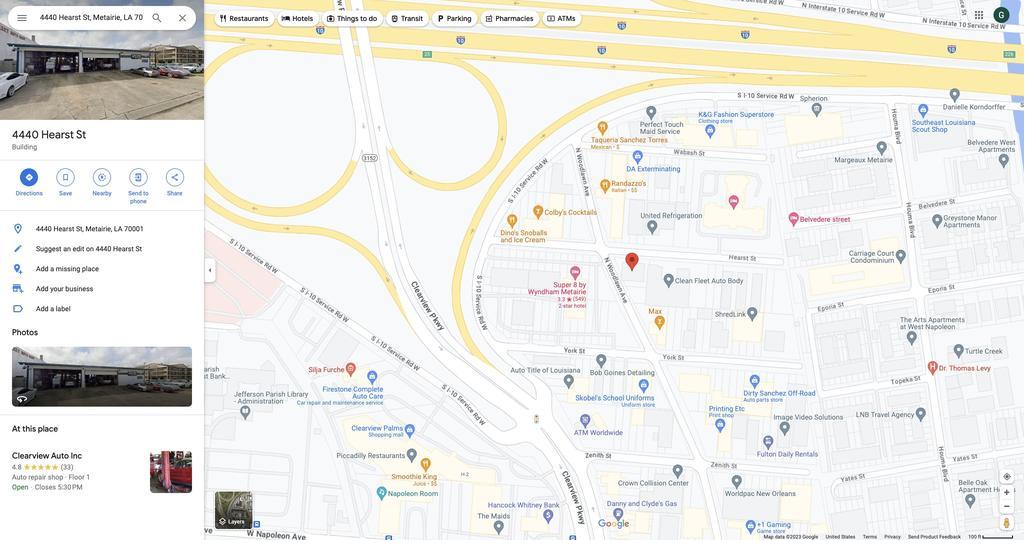 Task type: describe. For each thing, give the bounding box(es) containing it.
footer inside 'google maps' element
[[764, 534, 969, 541]]

st,
[[76, 225, 84, 233]]

states
[[842, 535, 856, 540]]


[[485, 13, 494, 24]]

4.8
[[12, 464, 22, 472]]

©2023
[[786, 535, 801, 540]]

100 ft button
[[969, 535, 1014, 540]]


[[61, 172, 70, 183]]

building
[[12, 143, 37, 151]]

actions for 4440 hearst st region
[[0, 161, 204, 211]]

feedback
[[940, 535, 961, 540]]

ft
[[978, 535, 982, 540]]

transit
[[401, 14, 423, 23]]

business
[[65, 285, 93, 293]]

add a label
[[36, 305, 71, 313]]

4440 inside button
[[96, 245, 111, 253]]

repair
[[28, 474, 46, 482]]

your
[[50, 285, 64, 293]]

4440 for st
[[12, 128, 39, 142]]

4440 hearst st main content
[[0, 0, 204, 541]]

shop
[[48, 474, 63, 482]]

clearview
[[12, 452, 49, 462]]

add for add a missing place
[[36, 265, 48, 273]]

add your business
[[36, 285, 93, 293]]

100 ft
[[969, 535, 982, 540]]

google maps element
[[0, 0, 1024, 541]]

united states button
[[826, 534, 856, 541]]

restaurants
[[230, 14, 268, 23]]

place inside button
[[82, 265, 99, 273]]

zoom out image
[[1003, 503, 1011, 511]]

to inside the  things to do
[[360, 14, 367, 23]]

hearst inside suggest an edit on 4440 hearst st button
[[113, 245, 134, 253]]

google account: greg robinson  
(robinsongreg175@gmail.com) image
[[994, 7, 1010, 23]]

send product feedback
[[908, 535, 961, 540]]

collapse side panel image
[[205, 265, 216, 276]]

a for missing
[[50, 265, 54, 273]]

do
[[369, 14, 377, 23]]

missing
[[56, 265, 80, 273]]


[[25, 172, 34, 183]]

add your business link
[[0, 279, 204, 299]]

this
[[22, 425, 36, 435]]

⋅
[[30, 484, 33, 492]]

1 horizontal spatial auto
[[51, 452, 69, 462]]

 things to do
[[326, 13, 377, 24]]

4440 hearst st, metairie, la 70001
[[36, 225, 144, 233]]

hearst for st
[[41, 128, 74, 142]]

privacy button
[[885, 534, 901, 541]]

label
[[56, 305, 71, 313]]

parking
[[447, 14, 472, 23]]


[[134, 172, 143, 183]]

floor
[[69, 474, 85, 482]]

1
[[86, 474, 90, 482]]

united states
[[826, 535, 856, 540]]

 search field
[[8, 6, 196, 32]]

map
[[764, 535, 774, 540]]

 atms
[[547, 13, 576, 24]]

la
[[114, 225, 122, 233]]

add a missing place button
[[0, 259, 204, 279]]

 hotels
[[281, 13, 313, 24]]


[[281, 13, 290, 24]]

4440 for st,
[[36, 225, 52, 233]]

on
[[86, 245, 94, 253]]

google
[[803, 535, 818, 540]]

suggest an edit on 4440 hearst st
[[36, 245, 142, 253]]

4440 Hearst St, Metairie, LA 70001 field
[[8, 6, 196, 30]]

inc
[[71, 452, 82, 462]]



Task type: vqa. For each thing, say whether or not it's contained in the screenshot.
bottommost Auto
yes



Task type: locate. For each thing, give the bounding box(es) containing it.
0 vertical spatial a
[[50, 265, 54, 273]]

add for add a label
[[36, 305, 48, 313]]

united
[[826, 535, 840, 540]]

1 horizontal spatial place
[[82, 265, 99, 273]]

share
[[167, 190, 183, 197]]

0 vertical spatial place
[[82, 265, 99, 273]]

send inside button
[[908, 535, 920, 540]]

0 horizontal spatial place
[[38, 425, 58, 435]]

send product feedback button
[[908, 534, 961, 541]]

1 horizontal spatial st
[[136, 245, 142, 253]]

phone
[[130, 198, 147, 205]]

st inside 4440 hearst st building
[[76, 128, 86, 142]]

2 vertical spatial hearst
[[113, 245, 134, 253]]

add for add your business
[[36, 285, 48, 293]]

hearst
[[41, 128, 74, 142], [53, 225, 74, 233], [113, 245, 134, 253]]

1 a from the top
[[50, 265, 54, 273]]

add
[[36, 265, 48, 273], [36, 285, 48, 293], [36, 305, 48, 313]]

hearst inside 4440 hearst st building
[[41, 128, 74, 142]]

to
[[360, 14, 367, 23], [143, 190, 149, 197]]

hearst inside 4440 hearst st, metairie, la 70001 button
[[53, 225, 74, 233]]

0 vertical spatial to
[[360, 14, 367, 23]]

1 vertical spatial 4440
[[36, 225, 52, 233]]

st
[[76, 128, 86, 142], [136, 245, 142, 253]]

0 vertical spatial add
[[36, 265, 48, 273]]

auto inside auto repair shop · floor 1 open ⋅ closes 5:30 pm
[[12, 474, 27, 482]]

auto up open
[[12, 474, 27, 482]]


[[98, 172, 107, 183]]

send to phone
[[128, 190, 149, 205]]

an
[[63, 245, 71, 253]]

zoom in image
[[1003, 489, 1011, 497]]

data
[[775, 535, 785, 540]]

clearview auto inc
[[12, 452, 82, 462]]

show street view coverage image
[[1000, 516, 1014, 531]]

show your location image
[[1003, 473, 1012, 482]]

4440 hearst st building
[[12, 128, 86, 151]]

auto repair shop · floor 1 open ⋅ closes 5:30 pm
[[12, 474, 90, 492]]

1 vertical spatial add
[[36, 285, 48, 293]]

pharmacies
[[496, 14, 534, 23]]

place
[[82, 265, 99, 273], [38, 425, 58, 435]]

layers
[[228, 519, 245, 526]]

hearst down la
[[113, 245, 134, 253]]

1 vertical spatial hearst
[[53, 225, 74, 233]]


[[547, 13, 556, 24]]

0 vertical spatial 4440
[[12, 128, 39, 142]]

send for send product feedback
[[908, 535, 920, 540]]

0 horizontal spatial st
[[76, 128, 86, 142]]

hotels
[[292, 14, 313, 23]]

add inside add a missing place button
[[36, 265, 48, 273]]

hearst up 
[[41, 128, 74, 142]]

4440
[[12, 128, 39, 142], [36, 225, 52, 233], [96, 245, 111, 253]]

suggest an edit on 4440 hearst st button
[[0, 239, 204, 259]]

4440 up suggest
[[36, 225, 52, 233]]

2 a from the top
[[50, 305, 54, 313]]

directions
[[16, 190, 43, 197]]

4.8 stars 33 reviews image
[[12, 463, 73, 473]]

1 vertical spatial auto
[[12, 474, 27, 482]]

0 vertical spatial st
[[76, 128, 86, 142]]

4440 right on
[[96, 245, 111, 253]]

add left your
[[36, 285, 48, 293]]

at
[[12, 425, 20, 435]]

auto up (33)
[[51, 452, 69, 462]]


[[219, 13, 228, 24]]

1 vertical spatial st
[[136, 245, 142, 253]]

0 horizontal spatial to
[[143, 190, 149, 197]]

add down suggest
[[36, 265, 48, 273]]

1 horizontal spatial send
[[908, 535, 920, 540]]


[[170, 172, 179, 183]]

atms
[[558, 14, 576, 23]]

5:30 pm
[[58, 484, 83, 492]]

metairie,
[[86, 225, 112, 233]]

a for label
[[50, 305, 54, 313]]

add a missing place
[[36, 265, 99, 273]]

0 vertical spatial send
[[128, 190, 142, 197]]

footer
[[764, 534, 969, 541]]

send
[[128, 190, 142, 197], [908, 535, 920, 540]]

privacy
[[885, 535, 901, 540]]


[[390, 13, 399, 24]]

1 vertical spatial a
[[50, 305, 54, 313]]

0 horizontal spatial send
[[128, 190, 142, 197]]

None field
[[40, 12, 143, 24]]

to inside the send to phone
[[143, 190, 149, 197]]

4440 hearst st, metairie, la 70001 button
[[0, 219, 204, 239]]

send up phone on the left
[[128, 190, 142, 197]]

1 vertical spatial to
[[143, 190, 149, 197]]

 button
[[8, 6, 36, 32]]

1 vertical spatial place
[[38, 425, 58, 435]]


[[326, 13, 335, 24]]

hearst left st,
[[53, 225, 74, 233]]

3 add from the top
[[36, 305, 48, 313]]

suggest
[[36, 245, 62, 253]]

product
[[921, 535, 938, 540]]

terms button
[[863, 534, 877, 541]]

add left label
[[36, 305, 48, 313]]

4440 inside 4440 hearst st building
[[12, 128, 39, 142]]

terms
[[863, 535, 877, 540]]

none field inside 4440 hearst st, metairie, la 70001 field
[[40, 12, 143, 24]]

 pharmacies
[[485, 13, 534, 24]]

things
[[337, 14, 359, 23]]

save
[[59, 190, 72, 197]]

add a label button
[[0, 299, 204, 319]]

add inside add a label button
[[36, 305, 48, 313]]

to left the do
[[360, 14, 367, 23]]

4440 up building
[[12, 128, 39, 142]]

(33)
[[61, 464, 73, 472]]

add inside add your business 'link'
[[36, 285, 48, 293]]

2 vertical spatial add
[[36, 305, 48, 313]]

at this place
[[12, 425, 58, 435]]

 transit
[[390, 13, 423, 24]]

1 vertical spatial send
[[908, 535, 920, 540]]

2 vertical spatial 4440
[[96, 245, 111, 253]]


[[16, 11, 28, 25]]

4440 inside button
[[36, 225, 52, 233]]

place right this
[[38, 425, 58, 435]]

edit
[[73, 245, 84, 253]]

 parking
[[436, 13, 472, 24]]

hearst for st,
[[53, 225, 74, 233]]

send inside the send to phone
[[128, 190, 142, 197]]

st inside button
[[136, 245, 142, 253]]

place down on
[[82, 265, 99, 273]]

0 vertical spatial auto
[[51, 452, 69, 462]]

·
[[65, 474, 67, 482]]

0 horizontal spatial auto
[[12, 474, 27, 482]]


[[436, 13, 445, 24]]

closes
[[35, 484, 56, 492]]

map data ©2023 google
[[764, 535, 818, 540]]

1 horizontal spatial to
[[360, 14, 367, 23]]

nearby
[[93, 190, 112, 197]]

send for send to phone
[[128, 190, 142, 197]]

to up phone on the left
[[143, 190, 149, 197]]

0 vertical spatial hearst
[[41, 128, 74, 142]]

send left product on the right of the page
[[908, 535, 920, 540]]

1 add from the top
[[36, 265, 48, 273]]

70001
[[124, 225, 144, 233]]

100
[[969, 535, 977, 540]]

 restaurants
[[219, 13, 268, 24]]

a left label
[[50, 305, 54, 313]]

open
[[12, 484, 28, 492]]

photos
[[12, 328, 38, 338]]

footer containing map data ©2023 google
[[764, 534, 969, 541]]

2 add from the top
[[36, 285, 48, 293]]

a left missing
[[50, 265, 54, 273]]



